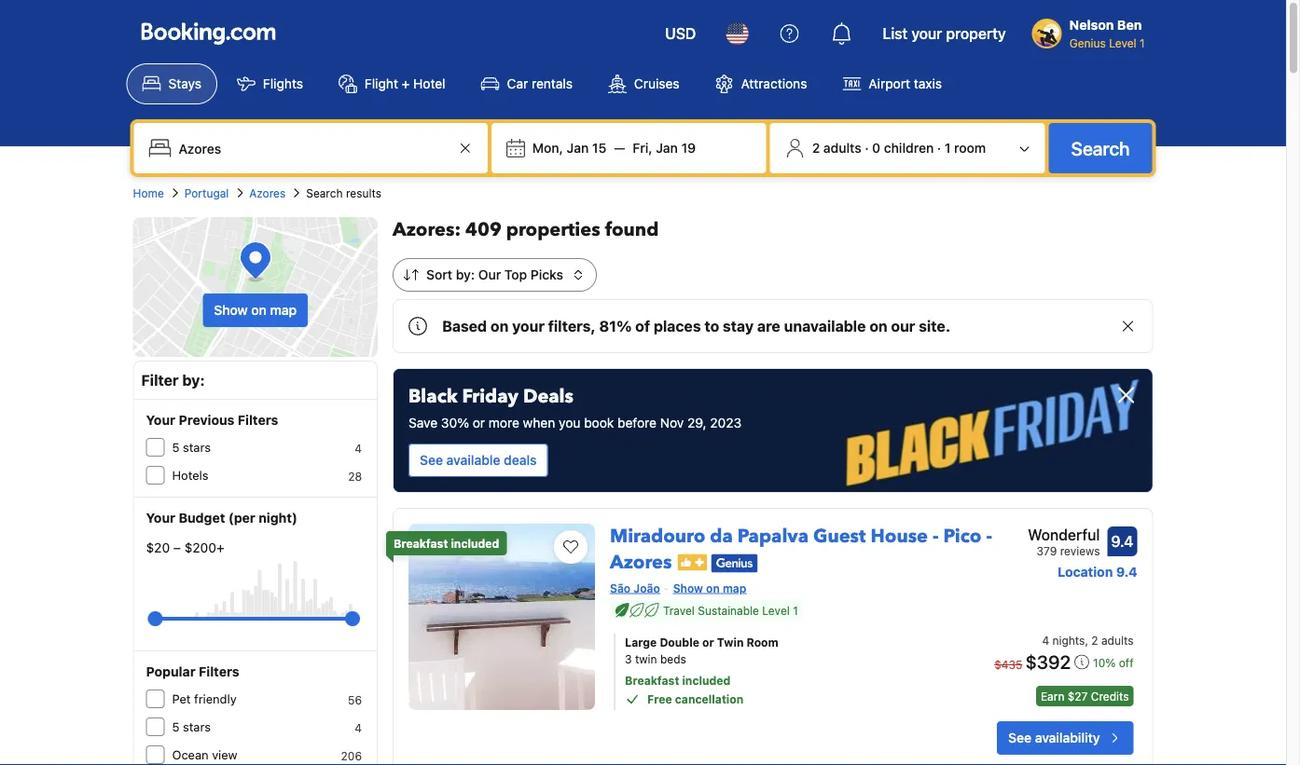Task type: locate. For each thing, give the bounding box(es) containing it.
flight + hotel
[[365, 76, 445, 91]]

search for search results
[[306, 187, 343, 200]]

flights
[[263, 76, 303, 91]]

azores:
[[393, 217, 461, 243]]

level
[[1109, 36, 1137, 49], [762, 604, 790, 617]]

9.4 down scored 9.4 element
[[1116, 565, 1137, 580]]

0 vertical spatial filters
[[238, 413, 278, 428]]

1 horizontal spatial 1
[[945, 140, 951, 156]]

show on map inside button
[[214, 303, 297, 318]]

0 vertical spatial show on map
[[214, 303, 297, 318]]

popular
[[146, 665, 196, 680]]

4 up the $392
[[1042, 634, 1049, 647]]

stars
[[183, 441, 211, 455], [183, 721, 211, 735]]

1 horizontal spatial azores
[[610, 550, 672, 576]]

5 stars up hotels
[[172, 441, 211, 455]]

booking.com image
[[141, 22, 276, 45]]

your account menu nelson ben genius level 1 element
[[1032, 8, 1152, 51]]

1 vertical spatial level
[[762, 604, 790, 617]]

cruises
[[634, 76, 680, 91]]

0 vertical spatial by:
[[456, 267, 475, 283]]

2 left 0
[[812, 140, 820, 156]]

budget
[[179, 511, 225, 526]]

5 down pet
[[172, 721, 180, 735]]

0 horizontal spatial see
[[420, 453, 443, 468]]

0 vertical spatial stars
[[183, 441, 211, 455]]

0 vertical spatial 4
[[355, 442, 362, 455]]

included
[[451, 537, 499, 550], [682, 675, 731, 688]]

pico
[[944, 524, 982, 550]]

or left twin
[[702, 636, 714, 649]]

0 vertical spatial show
[[214, 303, 248, 318]]

ben
[[1117, 17, 1142, 33]]

29,
[[688, 416, 707, 431]]

0 vertical spatial level
[[1109, 36, 1137, 49]]

level down ben
[[1109, 36, 1137, 49]]

0 vertical spatial breakfast
[[394, 537, 448, 550]]

show inside button
[[214, 303, 248, 318]]

nov
[[660, 416, 684, 431]]

4 down 56
[[355, 722, 362, 735]]

5 stars
[[172, 441, 211, 455], [172, 721, 211, 735]]

0 vertical spatial search
[[1071, 137, 1130, 159]]

see
[[420, 453, 443, 468], [1008, 731, 1032, 746]]

0 horizontal spatial 2
[[812, 140, 820, 156]]

based on your filters, 81% of places to stay are unavailable on our site.
[[442, 318, 951, 335]]

$27
[[1068, 690, 1088, 703]]

1 vertical spatial your
[[146, 511, 175, 526]]

2 right ,
[[1092, 634, 1098, 647]]

0 horizontal spatial level
[[762, 604, 790, 617]]

level inside nelson ben genius level 1
[[1109, 36, 1137, 49]]

0 vertical spatial adults
[[824, 140, 862, 156]]

- right pico
[[986, 524, 992, 550]]

see inside 'link'
[[1008, 731, 1032, 746]]

9.4 up the "location 9.4"
[[1111, 533, 1134, 551]]

1 vertical spatial see
[[1008, 731, 1032, 746]]

1 vertical spatial map
[[723, 582, 747, 595]]

list
[[883, 25, 908, 42]]

19
[[681, 140, 696, 156]]

1 vertical spatial 5
[[172, 721, 180, 735]]

1 horizontal spatial map
[[723, 582, 747, 595]]

your down filter
[[146, 413, 175, 428]]

large double or twin room link
[[625, 634, 940, 651]]

0 horizontal spatial breakfast
[[394, 537, 448, 550]]

0 horizontal spatial show
[[214, 303, 248, 318]]

1 vertical spatial stars
[[183, 721, 211, 735]]

1 vertical spatial show on map
[[673, 582, 747, 595]]

0 horizontal spatial by:
[[182, 372, 205, 389]]

flight
[[365, 76, 398, 91]]

off
[[1119, 657, 1134, 670]]

1 horizontal spatial 2
[[1092, 634, 1098, 647]]

$20
[[146, 541, 170, 556]]

0 vertical spatial 2
[[812, 140, 820, 156]]

included up cancellation in the right of the page
[[682, 675, 731, 688]]

1 horizontal spatial level
[[1109, 36, 1137, 49]]

azores: 409 properties found
[[393, 217, 659, 243]]

adults left 0
[[824, 140, 862, 156]]

$392
[[1025, 651, 1071, 673]]

wonderful
[[1028, 527, 1100, 544]]

hotels
[[172, 469, 208, 483]]

portugal
[[184, 187, 229, 200]]

search results
[[306, 187, 381, 200]]

car rentals link
[[465, 63, 588, 104]]

0 vertical spatial azores
[[249, 187, 286, 200]]

+
[[402, 76, 410, 91]]

breakfast
[[394, 537, 448, 550], [625, 675, 679, 688]]

5 stars up ocean
[[172, 721, 211, 735]]

· left 0
[[865, 140, 869, 156]]

fri,
[[633, 140, 653, 156]]

1 horizontal spatial ·
[[937, 140, 941, 156]]

filters right previous
[[238, 413, 278, 428]]

azores right portugal
[[249, 187, 286, 200]]

search
[[1071, 137, 1130, 159], [306, 187, 343, 200]]

0 horizontal spatial show on map
[[214, 303, 297, 318]]

1 vertical spatial your
[[512, 318, 545, 335]]

miradouro da papalva guest house - pico - azores
[[610, 524, 992, 576]]

or right 30%
[[473, 416, 485, 431]]

before
[[618, 416, 657, 431]]

see for see availability
[[1008, 731, 1032, 746]]

0 horizontal spatial included
[[451, 537, 499, 550]]

1 horizontal spatial -
[[986, 524, 992, 550]]

0 horizontal spatial map
[[270, 303, 297, 318]]

genius discounts available at this property. image
[[711, 555, 758, 573], [711, 555, 758, 573]]

1 vertical spatial azores
[[610, 550, 672, 576]]

of
[[635, 318, 650, 335]]

2 5 stars from the top
[[172, 721, 211, 735]]

room
[[954, 140, 986, 156]]

our
[[478, 267, 501, 283]]

availability
[[1035, 731, 1100, 746]]

2 inside button
[[812, 140, 820, 156]]

· right children
[[937, 140, 941, 156]]

2 your from the top
[[146, 511, 175, 526]]

1 vertical spatial 4
[[1042, 634, 1049, 647]]

1 vertical spatial included
[[682, 675, 731, 688]]

1 vertical spatial search
[[306, 187, 343, 200]]

1 horizontal spatial your
[[912, 25, 942, 42]]

ocean view
[[172, 749, 238, 763]]

see available deals
[[420, 453, 537, 468]]

0 horizontal spatial adults
[[824, 140, 862, 156]]

$200+
[[184, 541, 225, 556]]

1 horizontal spatial by:
[[456, 267, 475, 283]]

search inside button
[[1071, 137, 1130, 159]]

jan left the 19
[[656, 140, 678, 156]]

deals
[[504, 453, 537, 468]]

by: right filter
[[182, 372, 205, 389]]

1 · from the left
[[865, 140, 869, 156]]

1
[[1140, 36, 1145, 49], [945, 140, 951, 156], [793, 604, 798, 617]]

1 vertical spatial show
[[673, 582, 703, 595]]

large double or twin room
[[625, 636, 779, 649]]

your up the $20
[[146, 511, 175, 526]]

sort
[[426, 267, 452, 283]]

0 horizontal spatial jan
[[567, 140, 589, 156]]

jan
[[567, 140, 589, 156], [656, 140, 678, 156]]

0 vertical spatial map
[[270, 303, 297, 318]]

show on map
[[214, 303, 297, 318], [673, 582, 747, 595]]

1 horizontal spatial included
[[682, 675, 731, 688]]

1 down ben
[[1140, 36, 1145, 49]]

0 horizontal spatial -
[[933, 524, 939, 550]]

1 horizontal spatial adults
[[1102, 634, 1134, 647]]

1 horizontal spatial breakfast
[[625, 675, 679, 688]]

4 up 28
[[355, 442, 362, 455]]

10% off
[[1093, 657, 1134, 670]]

0 vertical spatial see
[[420, 453, 443, 468]]

azores up joão
[[610, 550, 672, 576]]

attractions
[[741, 76, 807, 91]]

home link
[[133, 185, 164, 201]]

0 vertical spatial 5 stars
[[172, 441, 211, 455]]

2 vertical spatial 1
[[793, 604, 798, 617]]

room
[[747, 636, 779, 649]]

azores inside "miradouro da papalva guest house - pico - azores"
[[610, 550, 672, 576]]

included inside '3 twin beds breakfast included'
[[682, 675, 731, 688]]

2 stars from the top
[[183, 721, 211, 735]]

azores
[[249, 187, 286, 200], [610, 550, 672, 576]]

places
[[654, 318, 701, 335]]

1 stars from the top
[[183, 441, 211, 455]]

hotel
[[413, 76, 445, 91]]

search for search
[[1071, 137, 1130, 159]]

filters up friendly
[[199, 665, 239, 680]]

adults up 10% off
[[1102, 634, 1134, 647]]

0 vertical spatial or
[[473, 416, 485, 431]]

flights link
[[221, 63, 319, 104]]

your for your budget (per night)
[[146, 511, 175, 526]]

by: left our
[[456, 267, 475, 283]]

your left filters, at the top of the page
[[512, 318, 545, 335]]

on inside button
[[251, 303, 267, 318]]

1 vertical spatial 5 stars
[[172, 721, 211, 735]]

see down save
[[420, 453, 443, 468]]

1 horizontal spatial show
[[673, 582, 703, 595]]

0 horizontal spatial ·
[[865, 140, 869, 156]]

1 up large double or twin room link
[[793, 604, 798, 617]]

1 vertical spatial 1
[[945, 140, 951, 156]]

0 vertical spatial 5
[[172, 441, 180, 455]]

0 vertical spatial your
[[146, 413, 175, 428]]

2 - from the left
[[986, 524, 992, 550]]

usd button
[[654, 11, 707, 56]]

1 left room
[[945, 140, 951, 156]]

stars up ocean
[[183, 721, 211, 735]]

joão
[[634, 582, 660, 595]]

fri, jan 19 button
[[625, 132, 703, 165]]

your
[[146, 413, 175, 428], [146, 511, 175, 526]]

see inside button
[[420, 453, 443, 468]]

–
[[173, 541, 181, 556]]

0 vertical spatial 1
[[1140, 36, 1145, 49]]

level up large double or twin room link
[[762, 604, 790, 617]]

1 your from the top
[[146, 413, 175, 428]]

9.4
[[1111, 533, 1134, 551], [1116, 565, 1137, 580]]

0 horizontal spatial your
[[512, 318, 545, 335]]

- left pico
[[933, 524, 939, 550]]

included down see available deals button
[[451, 537, 499, 550]]

1 horizontal spatial jan
[[656, 140, 678, 156]]

found
[[605, 217, 659, 243]]

free
[[647, 693, 672, 706]]

jan left 15
[[567, 140, 589, 156]]

or
[[473, 416, 485, 431], [702, 636, 714, 649]]

mon,
[[532, 140, 563, 156]]

wonderful element
[[1028, 524, 1100, 547]]

book
[[584, 416, 614, 431]]

stars up hotels
[[183, 441, 211, 455]]

1 horizontal spatial search
[[1071, 137, 1130, 159]]

1 vertical spatial adults
[[1102, 634, 1134, 647]]

see left availability
[[1008, 731, 1032, 746]]

1 horizontal spatial or
[[702, 636, 714, 649]]

on
[[251, 303, 267, 318], [491, 318, 509, 335], [870, 318, 888, 335], [706, 582, 720, 595]]

search button
[[1049, 123, 1152, 173]]

0
[[872, 140, 881, 156]]

1 vertical spatial breakfast
[[625, 675, 679, 688]]

1 vertical spatial by:
[[182, 372, 205, 389]]

5 up hotels
[[172, 441, 180, 455]]

your right 'list' in the top right of the page
[[912, 25, 942, 42]]

picks
[[531, 267, 563, 283]]

scored 9.4 element
[[1108, 527, 1137, 557]]

0 horizontal spatial or
[[473, 416, 485, 431]]

0 horizontal spatial 1
[[793, 604, 798, 617]]

top
[[504, 267, 527, 283]]

see availability link
[[997, 722, 1134, 756]]

breakfast inside '3 twin beds breakfast included'
[[625, 675, 679, 688]]

group
[[155, 604, 353, 634]]

map inside show on map button
[[270, 303, 297, 318]]

this property is part of our preferred plus program. it's committed to providing outstanding service and excellent value. it'll pay us a higher commission if you make a booking. image
[[678, 555, 707, 571]]

1 horizontal spatial see
[[1008, 731, 1032, 746]]

0 horizontal spatial search
[[306, 187, 343, 200]]

black friday deals save 30% or more when you book before nov 29, 2023
[[409, 384, 742, 431]]

28
[[348, 470, 362, 483]]

2 horizontal spatial 1
[[1140, 36, 1145, 49]]



Task type: describe. For each thing, give the bounding box(es) containing it.
2 · from the left
[[937, 140, 941, 156]]

deals
[[523, 384, 574, 410]]

sustainable
[[698, 604, 759, 617]]

1 inside button
[[945, 140, 951, 156]]

stays
[[168, 76, 201, 91]]

1 inside nelson ben genius level 1
[[1140, 36, 1145, 49]]

properties
[[506, 217, 600, 243]]

30%
[[441, 416, 469, 431]]

location
[[1058, 565, 1113, 580]]

or inside black friday deals save 30% or more when you book before nov 29, 2023
[[473, 416, 485, 431]]

1 5 stars from the top
[[172, 441, 211, 455]]

property
[[946, 25, 1006, 42]]

location 9.4
[[1058, 565, 1137, 580]]

popular filters
[[146, 665, 239, 680]]

usd
[[665, 25, 696, 42]]

adults inside button
[[824, 140, 862, 156]]

filter by:
[[141, 372, 205, 389]]

nelson
[[1070, 17, 1114, 33]]

your previous filters
[[146, 413, 278, 428]]

azores link
[[249, 185, 286, 201]]

1 vertical spatial 2
[[1092, 634, 1098, 647]]

mon, jan 15 button
[[525, 132, 614, 165]]

stay
[[723, 318, 754, 335]]

twin
[[635, 653, 657, 666]]

3 twin beds breakfast included
[[625, 653, 731, 688]]

your for your previous filters
[[146, 413, 175, 428]]

list your property
[[883, 25, 1006, 42]]

pet friendly
[[172, 693, 237, 707]]

your budget (per night)
[[146, 511, 297, 526]]

portugal link
[[184, 185, 229, 201]]

taxis
[[914, 76, 942, 91]]

pet
[[172, 693, 191, 707]]

night)
[[259, 511, 297, 526]]

genius
[[1070, 36, 1106, 49]]

2 jan from the left
[[656, 140, 678, 156]]

rentals
[[532, 76, 573, 91]]

by: for filter
[[182, 372, 205, 389]]

twin
[[717, 636, 744, 649]]

available
[[446, 453, 500, 468]]

mon, jan 15 — fri, jan 19
[[532, 140, 696, 156]]

da
[[710, 524, 733, 550]]

travel
[[663, 604, 695, 617]]

,
[[1085, 634, 1088, 647]]

2 adults · 0 children · 1 room button
[[778, 131, 1038, 166]]

large
[[625, 636, 657, 649]]

our
[[891, 318, 915, 335]]

sort by: our top picks
[[426, 267, 563, 283]]

filters,
[[548, 318, 596, 335]]

são
[[610, 582, 631, 595]]

cancellation
[[675, 693, 744, 706]]

attractions link
[[699, 63, 823, 104]]

ocean
[[172, 749, 209, 763]]

friday
[[462, 384, 519, 410]]

2 5 from the top
[[172, 721, 180, 735]]

unavailable
[[784, 318, 866, 335]]

0 horizontal spatial azores
[[249, 187, 286, 200]]

0 vertical spatial included
[[451, 537, 499, 550]]

black friday deals image
[[394, 369, 1152, 492]]

airport taxis
[[869, 76, 942, 91]]

56
[[348, 694, 362, 707]]

search results updated. azores: 409 properties found. applied filters: all deals. element
[[393, 217, 1153, 243]]

more
[[489, 416, 519, 431]]

this property is part of our preferred plus program. it's committed to providing outstanding service and excellent value. it'll pay us a higher commission if you make a booking. image
[[678, 555, 707, 571]]

1 vertical spatial or
[[702, 636, 714, 649]]

by: for sort
[[456, 267, 475, 283]]

0 vertical spatial your
[[912, 25, 942, 42]]

2023
[[710, 416, 742, 431]]

see available deals button
[[409, 444, 548, 478]]

206
[[341, 750, 362, 763]]

3
[[625, 653, 632, 666]]

earn $27 credits
[[1041, 690, 1129, 703]]

409
[[466, 217, 502, 243]]

1 horizontal spatial show on map
[[673, 582, 747, 595]]

save
[[409, 416, 438, 431]]

guest
[[813, 524, 866, 550]]

are
[[757, 318, 781, 335]]

previous
[[179, 413, 235, 428]]

you
[[559, 416, 581, 431]]

flight + hotel link
[[323, 63, 461, 104]]

see for see available deals
[[420, 453, 443, 468]]

1 jan from the left
[[567, 140, 589, 156]]

miradouro da papalva guest house - pico - azores image
[[409, 524, 595, 711]]

home
[[133, 187, 164, 200]]

miradouro
[[610, 524, 705, 550]]

são joão
[[610, 582, 660, 595]]

travel sustainable level 1
[[663, 604, 798, 617]]

Where are you going? field
[[171, 132, 454, 165]]

2 vertical spatial 4
[[355, 722, 362, 735]]

wonderful 379 reviews
[[1028, 527, 1100, 558]]

reviews
[[1060, 545, 1100, 558]]

stays link
[[126, 63, 217, 104]]

to
[[705, 318, 719, 335]]

1 5 from the top
[[172, 441, 180, 455]]

1 - from the left
[[933, 524, 939, 550]]

1 vertical spatial filters
[[199, 665, 239, 680]]

0 vertical spatial 9.4
[[1111, 533, 1134, 551]]

breakfast included
[[394, 537, 499, 550]]

1 vertical spatial 9.4
[[1116, 565, 1137, 580]]

beds
[[660, 653, 686, 666]]

papalva
[[738, 524, 809, 550]]

car
[[507, 76, 528, 91]]

81%
[[599, 318, 632, 335]]

earn
[[1041, 690, 1065, 703]]

4 nights , 2 adults
[[1042, 634, 1134, 647]]

15
[[592, 140, 607, 156]]

2 adults · 0 children · 1 room
[[812, 140, 986, 156]]



Task type: vqa. For each thing, say whether or not it's contained in the screenshot.


